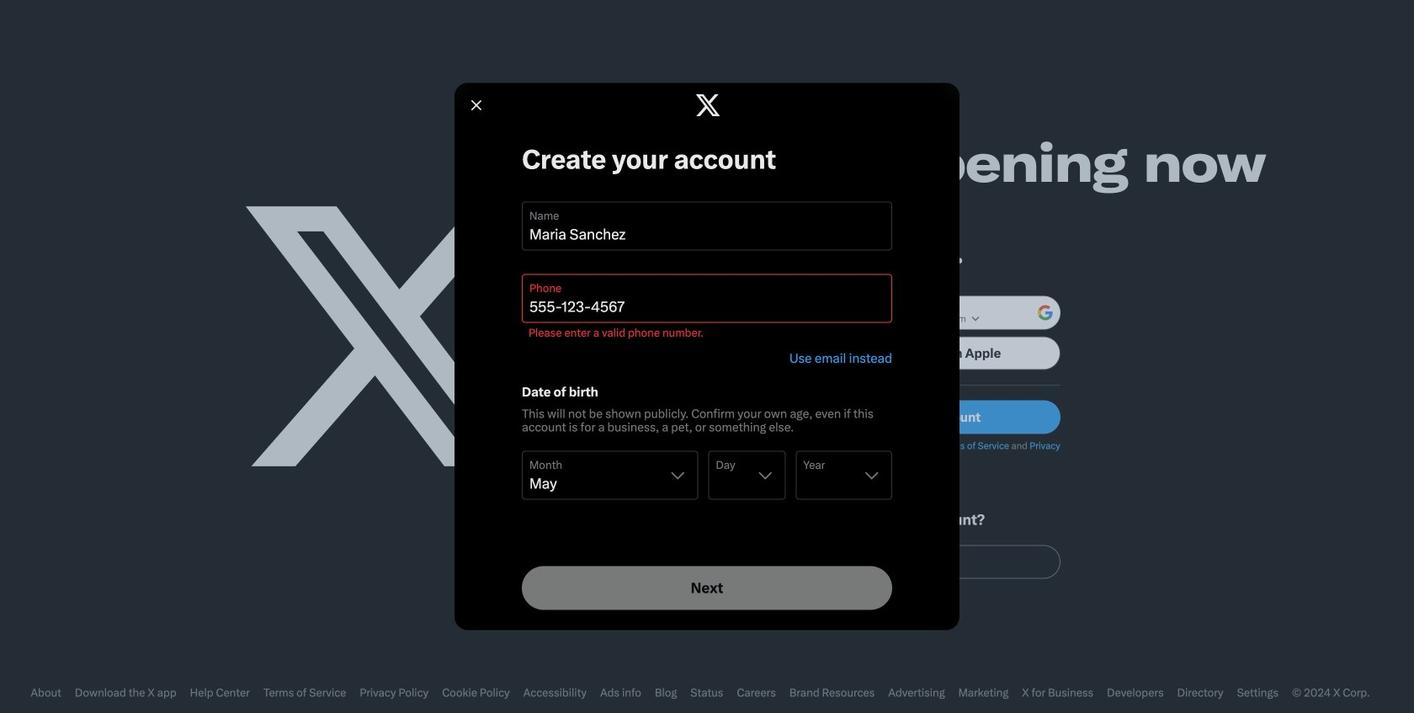 Task type: locate. For each thing, give the bounding box(es) containing it.
date of birth group
[[522, 384, 893, 513], [522, 451, 893, 500]]

dialog
[[0, 0, 1415, 713]]

1 date of birth group from the top
[[522, 384, 893, 513]]

group
[[0, 0, 1415, 713], [455, 83, 960, 630]]

x image
[[695, 83, 722, 128], [696, 94, 720, 116]]

None text field
[[530, 226, 885, 243]]

None telephone field
[[530, 299, 885, 315]]



Task type: describe. For each thing, give the bounding box(es) containing it.
footer navigation
[[0, 673, 1415, 713]]

2 date of birth group from the top
[[522, 451, 893, 500]]



